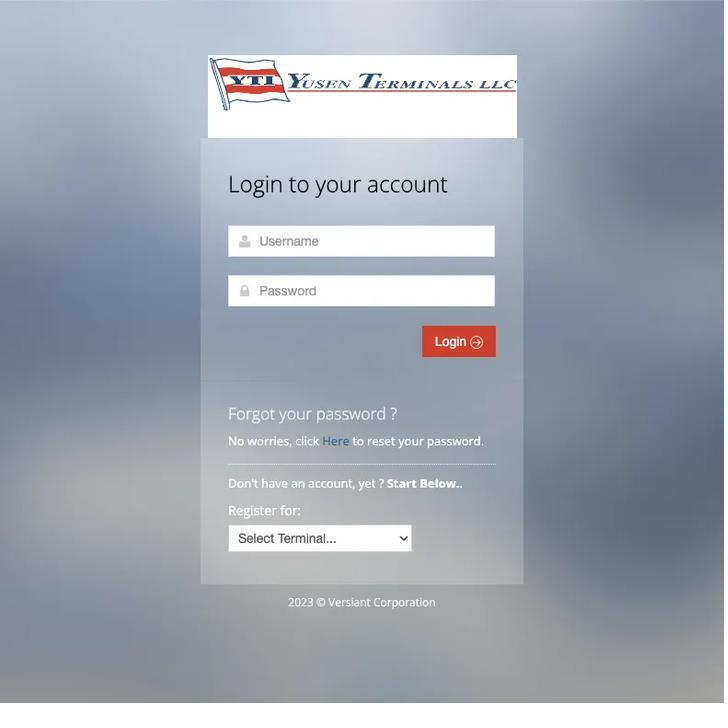 Task type: vqa. For each thing, say whether or not it's contained in the screenshot.
Bill of Lading
no



Task type: describe. For each thing, give the bounding box(es) containing it.
0 horizontal spatial to
[[289, 168, 310, 199]]

forgot your password ? no worries, click here to reset your password.
[[228, 402, 484, 449]]

below.
[[420, 475, 460, 491]]

password
[[316, 402, 386, 424]]

forgot
[[228, 402, 275, 424]]

click
[[295, 433, 319, 449]]

don't
[[228, 475, 258, 491]]

login for login
[[435, 334, 470, 349]]

1 vertical spatial your
[[279, 402, 312, 424]]

no
[[228, 433, 244, 449]]

account,
[[308, 475, 356, 491]]

2023
[[288, 594, 314, 610]]

register for:
[[228, 502, 301, 519]]

login to your account
[[228, 168, 448, 199]]

password.
[[427, 433, 484, 449]]

don't have an account, yet ? start below. .
[[228, 475, 466, 491]]

2023 © versiant corporation
[[288, 594, 436, 610]]

Password password field
[[228, 275, 495, 306]]

corporation
[[374, 594, 436, 610]]

here
[[322, 433, 349, 449]]

account
[[367, 168, 448, 199]]



Task type: locate. For each thing, give the bounding box(es) containing it.
reset
[[367, 433, 395, 449]]

0 horizontal spatial login
[[228, 168, 283, 199]]

login inside button
[[435, 334, 470, 349]]

1 horizontal spatial login
[[435, 334, 470, 349]]

login
[[228, 168, 283, 199], [435, 334, 470, 349]]

2 horizontal spatial your
[[399, 433, 424, 449]]

swapright image
[[470, 336, 483, 349]]

0 vertical spatial login
[[228, 168, 283, 199]]

an
[[291, 475, 305, 491]]

to inside forgot your password ? no worries, click here to reset your password.
[[353, 433, 364, 449]]

yet
[[359, 475, 376, 491]]

Username text field
[[228, 225, 495, 257]]

0 horizontal spatial your
[[279, 402, 312, 424]]

have
[[261, 475, 288, 491]]

versiant
[[329, 594, 371, 610]]

1 horizontal spatial your
[[316, 168, 361, 199]]

? up the reset
[[390, 402, 397, 424]]

.
[[460, 475, 463, 491]]

1 vertical spatial ?
[[379, 475, 384, 491]]

0 vertical spatial ?
[[390, 402, 397, 424]]

2 vertical spatial your
[[399, 433, 424, 449]]

1 vertical spatial login
[[435, 334, 470, 349]]

to up username text field
[[289, 168, 310, 199]]

0 vertical spatial to
[[289, 168, 310, 199]]

1 vertical spatial to
[[353, 433, 364, 449]]

0 vertical spatial your
[[316, 168, 361, 199]]

? right yet
[[379, 475, 384, 491]]

login button
[[422, 326, 496, 357]]

to
[[289, 168, 310, 199], [353, 433, 364, 449]]

©
[[316, 594, 326, 610]]

worries,
[[248, 433, 292, 449]]

start
[[387, 475, 417, 491]]

0 horizontal spatial ?
[[379, 475, 384, 491]]

register
[[228, 502, 277, 519]]

your up click
[[279, 402, 312, 424]]

for:
[[280, 502, 301, 519]]

your right the reset
[[399, 433, 424, 449]]

?
[[390, 402, 397, 424], [379, 475, 384, 491]]

your
[[316, 168, 361, 199], [279, 402, 312, 424], [399, 433, 424, 449]]

user image
[[237, 234, 252, 248]]

1 horizontal spatial to
[[353, 433, 364, 449]]

your up username text field
[[316, 168, 361, 199]]

to right here link
[[353, 433, 364, 449]]

? inside forgot your password ? no worries, click here to reset your password.
[[390, 402, 397, 424]]

1 horizontal spatial ?
[[390, 402, 397, 424]]

here link
[[322, 433, 349, 449]]

lock image
[[237, 283, 252, 298]]

login for login to your account
[[228, 168, 283, 199]]



